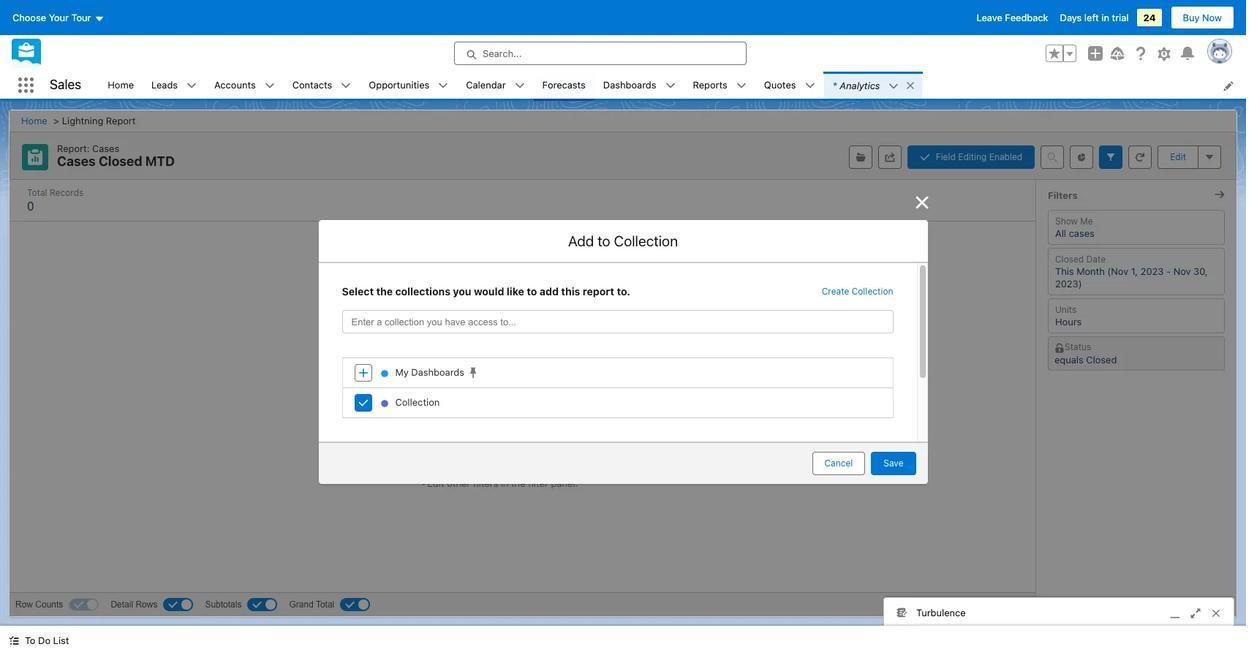 Task type: vqa. For each thing, say whether or not it's contained in the screenshot.
know at the right
no



Task type: describe. For each thing, give the bounding box(es) containing it.
opportunities
[[369, 79, 430, 91]]

text default image right analytics
[[906, 80, 917, 91]]

text default image for accounts
[[265, 81, 275, 91]]

calendar list item
[[458, 72, 534, 99]]

quotes link
[[756, 72, 805, 99]]

calendar
[[466, 79, 506, 91]]

text default image for *
[[889, 81, 900, 91]]

do
[[38, 635, 51, 647]]

buy now
[[1184, 12, 1223, 23]]

quotes list item
[[756, 72, 824, 99]]

dashboards link
[[595, 72, 666, 99]]

to do list button
[[0, 626, 78, 656]]

* analytics
[[833, 79, 881, 91]]

dashboards
[[604, 79, 657, 91]]

list
[[53, 635, 69, 647]]

reports link
[[685, 72, 737, 99]]

reports
[[693, 79, 728, 91]]

search...
[[483, 48, 522, 59]]

to
[[25, 635, 35, 647]]

text default image inside to do list button
[[9, 636, 19, 646]]

now
[[1203, 12, 1223, 23]]

opportunities list item
[[360, 72, 458, 99]]

turbulence
[[917, 607, 966, 619]]

text default image for quotes
[[805, 81, 816, 91]]

buy now button
[[1171, 6, 1235, 29]]

analytics
[[840, 79, 881, 91]]

text default image for reports
[[737, 81, 747, 91]]

home
[[108, 79, 134, 91]]

calendar link
[[458, 72, 515, 99]]

text default image for leads
[[187, 81, 197, 91]]

24
[[1144, 12, 1157, 23]]



Task type: locate. For each thing, give the bounding box(es) containing it.
text default image
[[265, 81, 275, 91], [805, 81, 816, 91], [889, 81, 900, 91], [9, 636, 19, 646]]

dashboards list item
[[595, 72, 685, 99]]

text default image left reports link
[[666, 81, 676, 91]]

text default image inside dashboards list item
[[666, 81, 676, 91]]

leave feedback
[[977, 12, 1049, 23]]

contacts list item
[[284, 72, 360, 99]]

text default image right reports
[[737, 81, 747, 91]]

text default image inside leads list item
[[187, 81, 197, 91]]

text default image left to in the bottom of the page
[[9, 636, 19, 646]]

text default image right calendar
[[515, 81, 525, 91]]

sales
[[50, 77, 81, 92]]

in
[[1102, 12, 1110, 23]]

text default image for contacts
[[341, 81, 352, 91]]

left
[[1085, 12, 1100, 23]]

days left in trial
[[1061, 12, 1130, 23]]

feedback
[[1006, 12, 1049, 23]]

forecasts link
[[534, 72, 595, 99]]

list
[[99, 72, 1247, 99]]

text default image inside calendar 'list item'
[[515, 81, 525, 91]]

text default image inside quotes list item
[[805, 81, 816, 91]]

choose your tour
[[12, 12, 91, 23]]

to do list
[[25, 635, 69, 647]]

leave
[[977, 12, 1003, 23]]

tour
[[71, 12, 91, 23]]

your
[[49, 12, 69, 23]]

text default image left *
[[805, 81, 816, 91]]

choose your tour button
[[12, 6, 105, 29]]

reports list item
[[685, 72, 756, 99]]

accounts link
[[206, 72, 265, 99]]

trial
[[1113, 12, 1130, 23]]

group
[[1046, 45, 1077, 62]]

text default image
[[906, 80, 917, 91], [187, 81, 197, 91], [341, 81, 352, 91], [439, 81, 449, 91], [515, 81, 525, 91], [666, 81, 676, 91], [737, 81, 747, 91]]

*
[[833, 79, 837, 91]]

choose
[[12, 12, 46, 23]]

search... button
[[454, 42, 747, 65]]

text default image right contacts
[[341, 81, 352, 91]]

contacts
[[292, 79, 332, 91]]

leads link
[[143, 72, 187, 99]]

text default image inside opportunities list item
[[439, 81, 449, 91]]

list item
[[824, 72, 923, 99]]

days
[[1061, 12, 1083, 23]]

list containing home
[[99, 72, 1247, 99]]

text default image inside accounts list item
[[265, 81, 275, 91]]

leads
[[152, 79, 178, 91]]

quotes
[[765, 79, 797, 91]]

text default image right leads
[[187, 81, 197, 91]]

text default image for dashboards
[[666, 81, 676, 91]]

home link
[[99, 72, 143, 99]]

contacts link
[[284, 72, 341, 99]]

text default image for opportunities
[[439, 81, 449, 91]]

list item containing *
[[824, 72, 923, 99]]

text default image inside the contacts 'list item'
[[341, 81, 352, 91]]

text default image for calendar
[[515, 81, 525, 91]]

buy
[[1184, 12, 1201, 23]]

text default image inside reports list item
[[737, 81, 747, 91]]

text default image left calendar link
[[439, 81, 449, 91]]

leads list item
[[143, 72, 206, 99]]

opportunities link
[[360, 72, 439, 99]]

leave feedback link
[[977, 12, 1049, 23]]

forecasts
[[543, 79, 586, 91]]

text default image right the accounts
[[265, 81, 275, 91]]

text default image right analytics
[[889, 81, 900, 91]]

accounts list item
[[206, 72, 284, 99]]

accounts
[[214, 79, 256, 91]]



